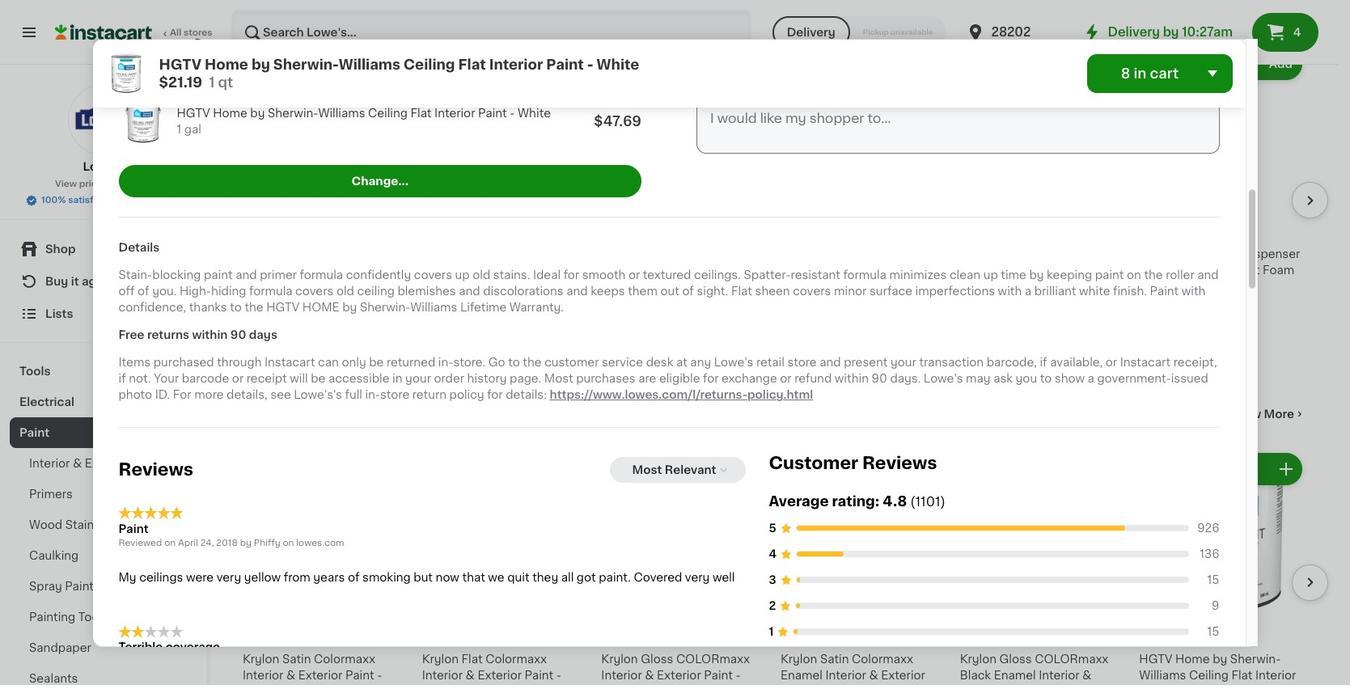 Task type: describe. For each thing, give the bounding box(es) containing it.
cover
[[704, 265, 738, 276]]

great stuff gaps & cracks natural insulating foam sealant
[[781, 248, 931, 292]]

see up through
[[243, 334, 265, 346]]

17 for 17 krylon gloss colormaxx interior & exterior paint 
[[611, 629, 631, 648]]

spray paint
[[29, 581, 94, 592]]

28202 button
[[966, 10, 1063, 55]]

white for hgtv home by sherwin-williams ceiling flat interior paint - white $21.19 1 qt
[[597, 57, 640, 70]]

on inside "stain-blocking paint and primer formula confidently covers up old stains. ideal for smooth or textured ceilings. spatter-resistant formula minimizes clean up time by keeping paint on the roller and off of you. high-hiding formula covers old ceiling blemishes and discolorations and keeps them out of sight. flat sheen covers minor surface imperfections with a brilliant white finish. paint with confidence, thanks to the hgtv home by sherwin-williams lifetime warranty."
[[1127, 270, 1142, 281]]

great for great stuff gaps & cracks natural insulating foam sealant
[[781, 248, 813, 260]]

spray
[[29, 581, 62, 592]]

$ for krylon satin colormaxx enamel interior & exterio
[[784, 630, 791, 640]]

eligible up issued
[[1165, 350, 1207, 362]]

id.
[[155, 390, 170, 401]]

sealants link
[[10, 664, 197, 686]]

by inside hgtv home by sherwin-williams ceiling flat interior paint - white $21.19 1 qt
[[252, 57, 270, 70]]

foam inside great stuff smart dispenser big gap filler sealant foam insulating
[[1263, 265, 1295, 276]]

williams for hgtv home by sherwin- williams ceiling flat interio
[[1140, 670, 1187, 681]]

0 horizontal spatial covers
[[295, 286, 334, 298]]

1 instacart from the left
[[265, 358, 315, 369]]

hgtv for hgtv home by sherwin- williams ceiling flat interio
[[1140, 654, 1173, 665]]

0 horizontal spatial on
[[164, 539, 176, 548]]

natural
[[781, 265, 822, 276]]

items down (337)
[[1210, 350, 1243, 362]]

ideal
[[533, 270, 561, 281]]

- for hgtv home by sherwin-williams ceiling flat interior paint - white $21.19 1 qt
[[587, 57, 594, 70]]

flat inside 17 krylon flat colormaxx interior & exterior paint
[[462, 654, 483, 665]]

transaction
[[920, 358, 984, 369]]

issued
[[1172, 374, 1209, 385]]

product group containing 21
[[1140, 450, 1306, 686]]

my ceilings were very yellow from years of smoking but now that we quit they all got paint. covered very well
[[119, 572, 735, 584]]

home for 1
[[205, 57, 248, 70]]

hiding
[[211, 286, 246, 298]]

12, inside button
[[450, 316, 465, 328]]

see inside product group
[[781, 350, 803, 362]]

will
[[290, 374, 308, 385]]

painting tools
[[29, 612, 108, 623]]

items purchased through instacart can only be returned in-store. go to the customer service desk at any lowe's retail store and present your transaction barcode, if available, or instacart receipt, if not. your barcode or receipt will be accessible in your order history page. most purchases are eligible for exchange or refund within 90 days. lowe's may ask you to show a government-issued photo id. for more details, see lowe's's full in-store return policy for details:
[[119, 358, 1218, 401]]

2 vertical spatial for
[[487, 390, 503, 401]]

lowe's link
[[68, 84, 139, 175]]

full
[[345, 390, 362, 401]]

1 with from the left
[[998, 286, 1022, 298]]

0 horizontal spatial buy 12, get 10% off see eligible items
[[243, 316, 353, 346]]

white for hgtv home by sherwin-williams ceiling flat interior paint - white 1 gal
[[518, 108, 551, 119]]

2 vertical spatial to
[[1041, 374, 1052, 385]]

1 horizontal spatial be
[[369, 358, 384, 369]]

stuff inside great stuff smart dispenser big gap filler sealant foam insulating
[[1175, 248, 1203, 260]]

confidence,
[[119, 302, 186, 314]]

phiffy
[[254, 539, 281, 548]]

0 horizontal spatial 12,
[[270, 316, 286, 328]]

or up government-
[[1106, 358, 1118, 369]]

sherwin- for hgtv home by sherwin- williams ceiling flat interio
[[1231, 654, 1281, 665]]

ceiling for hgtv home by sherwin-williams ceiling flat interior paint - white $21.19 1 qt
[[404, 57, 455, 70]]

big inside great stuff smart dispenser big gap filler sealant foam insulating
[[1140, 265, 1158, 276]]

buy inside buy it again link
[[45, 276, 68, 287]]

or up policy.html
[[780, 374, 792, 385]]

1 inside hgtv home by sherwin-williams ceiling flat interior paint - white $21.19 1 qt
[[209, 75, 215, 88]]

3
[[769, 575, 777, 587]]

flat for hgtv home by sherwin- williams ceiling flat interio
[[1232, 670, 1253, 681]]

$47.69
[[594, 115, 642, 128]]

1 vertical spatial 4
[[769, 549, 777, 561]]

dispenser
[[1243, 248, 1301, 260]]

smoking
[[363, 572, 411, 584]]

1 view more link from the top
[[1234, 1, 1306, 17]]

2 view more from the top
[[1234, 409, 1295, 420]]

5 17 from the left
[[970, 629, 990, 648]]

high-
[[180, 286, 211, 298]]

gaps for insulating
[[847, 248, 877, 260]]

all
[[561, 572, 574, 584]]

12 for great stuff gaps & cracks insulating foam sealant
[[243, 297, 255, 308]]

of right years
[[348, 572, 360, 584]]

https://www.lowes.com/l/returns-policy.html
[[550, 390, 814, 401]]

finish.
[[1114, 286, 1148, 298]]

see eligible items button for (385)
[[960, 337, 1127, 371]]

& inside 17 krylon flat colormaxx interior & exterior paint
[[466, 670, 475, 681]]

krylon inside 'krylon gloss colormaxx black enamel interior'
[[960, 654, 997, 665]]

hgtv home by sherwin-williams ceiling flat interior paint - white image
[[119, 97, 167, 146]]

available,
[[1051, 358, 1103, 369]]

sealant for gap
[[515, 265, 558, 276]]

17 for 17 krylon flat colormaxx interior & exterior paint 
[[432, 629, 452, 648]]

(385)
[[1020, 281, 1051, 292]]

2 horizontal spatial 12,
[[1167, 333, 1183, 344]]

see up government-
[[1140, 350, 1162, 362]]

8 for 8 in cart
[[1122, 66, 1131, 79]]

primers
[[29, 489, 73, 500]]

the inside items purchased through instacart can only be returned in-store. go to the customer service desk at any lowe's retail store and present your transaction barcode, if available, or instacart receipt, if not. your barcode or receipt will be accessible in your order history page. most purchases are eligible for exchange or refund within 90 days. lowe's may ask you to show a government-issued photo id. for more details, see lowe's's full in-store return policy for details:
[[523, 358, 542, 369]]

years
[[313, 572, 345, 584]]

off down great stuff smart dispenser big gap filler sealant foam insulating
[[1234, 333, 1250, 344]]

1 more from the top
[[1265, 3, 1295, 15]]

delivery by 10:27am link
[[1083, 23, 1233, 42]]

0 horizontal spatial get
[[288, 316, 308, 328]]

2 with from the left
[[1182, 286, 1206, 298]]

caulking link
[[10, 541, 197, 571]]

sale
[[273, 0, 312, 17]]

great for great stuff smart dispenser big gap filler sealant foam insulating
[[1140, 248, 1172, 260]]

2 vertical spatial view
[[1234, 409, 1262, 420]]

lowe's inside lowe's link
[[83, 161, 123, 172]]

delivery by 10:27am
[[1108, 26, 1233, 38]]

change...
[[352, 176, 409, 187]]

ceiling
[[357, 286, 395, 298]]

& inside great stuff gaps & cracks insulating foam sealant
[[342, 248, 351, 260]]

items inside product group
[[851, 350, 884, 362]]

foam for great stuff gaps & cracks insulating foam sealant
[[301, 265, 333, 276]]

paint inside paint reviewed on april 24, 2018 by phiffy on lowes.com
[[119, 524, 149, 535]]

0 horizontal spatial formula
[[249, 286, 293, 298]]

satisfaction
[[68, 196, 122, 205]]

coverage
[[166, 642, 220, 654]]

barcode,
[[987, 358, 1037, 369]]

0 horizontal spatial if
[[119, 374, 126, 385]]

0 horizontal spatial in-
[[365, 390, 380, 401]]

on
[[243, 0, 269, 17]]

1 very from the left
[[217, 572, 241, 584]]

enamel inside 'krylon gloss colormaxx black enamel interior'
[[994, 670, 1036, 681]]

by inside hgtv home by sherwin- williams ceiling flat interio
[[1213, 654, 1228, 665]]

0 horizontal spatial reviews
[[119, 462, 193, 479]]

flat inside "stain-blocking paint and primer formula confidently covers up old stains. ideal for smooth or textured ceilings. spatter-resistant formula minimizes clean up time by keeping paint on the roller and off of you. high-hiding formula covers old ceiling blemishes and discolorations and keeps them out of sight. flat sheen covers minor surface imperfections with a brilliant white finish. paint with confidence, thanks to the hgtv home by sherwin-williams lifetime warranty."
[[732, 286, 753, 298]]

0 vertical spatial if
[[1040, 358, 1048, 369]]

90 inside items purchased through instacart can only be returned in-store. go to the customer service desk at any lowe's retail store and present your transaction barcode, if available, or instacart receipt, if not. your barcode or receipt will be accessible in your order history page. most purchases are eligible for exchange or refund within 90 days. lowe's may ask you to show a government-issued photo id. for more details, see lowe's's full in-store return policy for details:
[[872, 374, 888, 385]]

hgtv home by sherwin-williams ceiling flat interior paint - white $21.19 1 qt
[[159, 57, 640, 88]]

paint inside whizz 4" cabinet & door mini foam paint roller cover
[[636, 265, 665, 276]]

lifetime
[[460, 302, 507, 314]]

$ 17 49 for gloss
[[964, 629, 1005, 648]]

interior inside 'krylon gloss colormaxx black enamel interior'
[[1039, 670, 1080, 681]]

exterior for 17 krylon flat colormaxx interior & exterior paint 
[[478, 670, 522, 681]]

guarantee
[[125, 196, 171, 205]]

williams for hgtv home by sherwin-williams ceiling flat interior paint - white 1 gal
[[318, 108, 365, 119]]

you
[[1016, 374, 1038, 385]]

ceilings
[[139, 572, 183, 584]]

enamel inside krylon satin colormaxx enamel interior & exterio
[[781, 670, 823, 681]]

off inside button
[[516, 316, 533, 328]]

or inside "stain-blocking paint and primer formula confidently covers up old stains. ideal for smooth or textured ceilings. spatter-resistant formula minimizes clean up time by keeping paint on the roller and off of you. high-hiding formula covers old ceiling blemishes and discolorations and keeps them out of sight. flat sheen covers minor surface imperfections with a brilliant white finish. paint with confidence, thanks to the hgtv home by sherwin-williams lifetime warranty."
[[629, 270, 640, 281]]

krylon inside krylon satin colormaxx enamel interior & exterio
[[781, 654, 818, 665]]

sherwin- for hgtv home by sherwin-williams ceiling flat interior paint - white 1 gal
[[268, 108, 318, 119]]

1 horizontal spatial formula
[[300, 270, 343, 281]]

hgtv for hgtv home by sherwin-williams ceiling flat interior paint - white 1 gal
[[177, 108, 210, 119]]

paint inside 17 krylon satin colormaxx interior & exterior paint
[[346, 670, 374, 681]]

off inside "stain-blocking paint and primer formula confidently covers up old stains. ideal for smooth or textured ceilings. spatter-resistant formula minimizes clean up time by keeping paint on the roller and off of you. high-hiding formula covers old ceiling blemishes and discolorations and keeps them out of sight. flat sheen covers minor surface imperfections with a brilliant white finish. paint with confidence, thanks to the hgtv home by sherwin-williams lifetime warranty."
[[119, 286, 135, 298]]

1 horizontal spatial on
[[283, 539, 294, 548]]

1 horizontal spatial old
[[473, 270, 491, 281]]

& inside great stuff gaps & cracks natural insulating foam sealant
[[880, 248, 889, 260]]

government-
[[1098, 374, 1172, 385]]

policy inside items purchased through instacart can only be returned in-store. go to the customer service desk at any lowe's retail store and present your transaction barcode, if available, or instacart receipt, if not. your barcode or receipt will be accessible in your order history page. most purchases are eligible for exchange or refund within 90 days. lowe's may ask you to show a government-issued photo id. for more details, see lowe's's full in-store return policy for details:
[[450, 390, 485, 401]]

interior inside hgtv home by sherwin-williams ceiling flat interior paint - white 1 gal
[[435, 108, 475, 119]]

0 vertical spatial within
[[192, 330, 228, 341]]

refund
[[795, 374, 832, 385]]

6 ct
[[602, 297, 624, 308]]

for inside "stain-blocking paint and primer formula confidently covers up old stains. ideal for smooth or textured ceilings. spatter-resistant formula minimizes clean up time by keeping paint on the roller and off of you. high-hiding formula covers old ceiling blemishes and discolorations and keeps them out of sight. flat sheen covers minor surface imperfections with a brilliant white finish. paint with confidence, thanks to the hgtv home by sherwin-williams lifetime warranty."
[[564, 270, 580, 281]]

1 view more from the top
[[1234, 3, 1295, 15]]

ct for 6 ct
[[612, 297, 624, 308]]

return
[[413, 390, 447, 401]]

policy.html
[[748, 390, 814, 401]]

satin inside krylon satin colormaxx enamel interior & exterio
[[821, 654, 849, 665]]

see eligible items for (408)
[[781, 350, 884, 362]]

of up $21.19
[[159, 62, 174, 75]]

by right home
[[342, 302, 357, 314]]

see up may at the right bottom
[[960, 357, 983, 368]]

buy up 'days'
[[244, 316, 267, 328]]

receipt
[[247, 374, 287, 385]]

0 horizontal spatial tools
[[19, 366, 51, 377]]

service type group
[[773, 16, 947, 49]]

filler inside great stuff smart dispenser big gap filler sealant foam insulating
[[1188, 265, 1215, 276]]

& inside interior & exterior paint link
[[73, 458, 82, 469]]

1 vertical spatial store
[[380, 390, 410, 401]]

on sale now
[[243, 0, 356, 17]]

to inside "stain-blocking paint and primer formula confidently covers up old stains. ideal for smooth or textured ceilings. spatter-resistant formula minimizes clean up time by keeping paint on the roller and off of you. high-hiding formula covers old ceiling blemishes and discolorations and keeps them out of sight. flat sheen covers minor surface imperfections with a brilliant white finish. paint with confidence, thanks to the hgtv home by sherwin-williams lifetime warranty."
[[230, 302, 242, 314]]

all stores
[[170, 28, 213, 37]]

of down stain- at top
[[138, 286, 149, 298]]

items up you
[[1031, 357, 1063, 368]]

painting
[[29, 612, 75, 623]]

april
[[178, 539, 198, 548]]

49 for gloss
[[991, 630, 1005, 640]]

interior inside 17 krylon gloss colormaxx interior & exterior paint
[[602, 670, 642, 681]]

sealants
[[29, 673, 78, 685]]

4 inside button
[[1294, 27, 1302, 38]]

order
[[434, 374, 465, 385]]

flat for hgtv home by sherwin-williams ceiling flat interior paint - white $21.19 1 qt
[[458, 57, 486, 70]]

covered
[[634, 572, 682, 584]]

exterior for 17 krylon gloss colormaxx interior & exterior paint 
[[657, 670, 701, 681]]

$10.59 element
[[1140, 218, 1306, 246]]

eligible up will
[[268, 334, 310, 346]]

or down through
[[232, 374, 244, 385]]

1 up from the left
[[455, 270, 470, 281]]

2 more from the top
[[1265, 409, 1295, 420]]

by inside hgtv home by sherwin-williams ceiling flat interior paint - white 1 gal
[[250, 108, 265, 119]]

cabinet
[[651, 248, 696, 260]]

1 horizontal spatial in-
[[439, 358, 454, 369]]

colormaxx for 17 krylon satin colormaxx interior & exterior paint 
[[314, 654, 375, 665]]

eligible up the refund
[[806, 350, 849, 362]]

0 horizontal spatial the
[[245, 302, 264, 314]]

insulating inside great stuff gaps & cracks insulating foam sealant
[[243, 265, 298, 276]]

by inside paint reviewed on april 24, 2018 by phiffy on lowes.com
[[240, 539, 252, 548]]

0 horizontal spatial out
[[132, 62, 156, 75]]

cracks for foam
[[892, 248, 931, 260]]

increment quantity of hgtv home by sherwin-williams ceiling flat interior paint - white image
[[1277, 460, 1297, 479]]

1 vertical spatial be
[[311, 374, 326, 385]]

most inside items purchased through instacart can only be returned in-store. go to the customer service desk at any lowe's retail store and present your transaction barcode, if available, or instacart receipt, if not. your barcode or receipt will be accessible in your order history page. most purchases are eligible for exchange or refund within 90 days. lowe's may ask you to show a government-issued photo id. for more details, see lowe's's full in-store return policy for details:
[[545, 374, 574, 385]]

1 horizontal spatial reviews
[[863, 455, 938, 472]]

2 horizontal spatial covers
[[793, 286, 832, 298]]

sealant for dispenser
[[1218, 265, 1260, 276]]

exterior for 17 krylon satin colormaxx interior & exterior paint 
[[298, 670, 343, 681]]

interior & exterior paint link
[[10, 448, 197, 479]]

1 vertical spatial your
[[406, 374, 431, 385]]

gap inside great stuff smart dispenser big gap filler sealant foam insulating
[[1161, 265, 1185, 276]]

my
[[119, 572, 136, 584]]

1 vertical spatial to
[[508, 358, 520, 369]]

minimizes
[[890, 270, 947, 281]]

ask
[[994, 374, 1013, 385]]

2 up from the left
[[984, 270, 998, 281]]

white inside "sellars white rags extra thick paper towels"
[[1001, 248, 1034, 260]]

lists
[[45, 308, 73, 320]]

terrible
[[119, 642, 163, 654]]

get inside buy 12, get 10% off button
[[468, 316, 487, 328]]

eligible up ask
[[985, 357, 1028, 368]]

17 krylon flat colormaxx interior & exterior paint 
[[422, 629, 562, 686]]

0 vertical spatial your
[[119, 37, 160, 54]]

it
[[71, 276, 79, 287]]

17 krylon gloss colormaxx interior & exterior paint 
[[602, 629, 750, 686]]

and up lifetime
[[459, 286, 480, 298]]

by right the time
[[1030, 270, 1044, 281]]

krylon for 17 krylon satin colormaxx interior & exterior paint 
[[243, 654, 279, 665]]

all stores link
[[55, 10, 214, 55]]

great stuff gaps & cracks insulating foam sealant
[[243, 248, 393, 276]]

sherwin- inside "stain-blocking paint and primer formula confidently covers up old stains. ideal for smooth or textured ceilings. spatter-resistant formula minimizes clean up time by keeping paint on the roller and off of you. high-hiding formula covers old ceiling blemishes and discolorations and keeps them out of sight. flat sheen covers minor surface imperfections with a brilliant white finish. paint with confidence, thanks to the hgtv home by sherwin-williams lifetime warranty."
[[360, 302, 411, 314]]

ceiling for hgtv home by sherwin-williams ceiling flat interior paint - white 1 gal
[[368, 108, 408, 119]]

2 17 from the left
[[791, 629, 810, 648]]

insulating inside great stuff gaps & cracks natural insulating foam sealant
[[825, 265, 880, 276]]

2018
[[216, 539, 238, 548]]

oz for (1.04k)
[[268, 297, 282, 308]]

in inside items purchased through instacart can only be returned in-store. go to the customer service desk at any lowe's retail store and present your transaction barcode, if available, or instacart receipt, if not. your barcode or receipt will be accessible in your order history page. most purchases are eligible for exchange or refund within 90 days. lowe's may ask you to show a government-issued photo id. for more details, see lowe's's full in-store return policy for details:
[[393, 374, 403, 385]]

0 vertical spatial policy
[[113, 180, 142, 189]]

primer
[[260, 270, 297, 281]]

present
[[844, 358, 888, 369]]

your inside items purchased through instacart can only be returned in-store. go to the customer service desk at any lowe's retail store and present your transaction barcode, if available, or instacart receipt, if not. your barcode or receipt will be accessible in your order history page. most purchases are eligible for exchange or refund within 90 days. lowe's may ask you to show a government-issued photo id. for more details, see lowe's's full in-store return policy for details:
[[154, 374, 179, 385]]

on sale now link
[[243, 0, 356, 19]]

0 vertical spatial 90
[[231, 330, 246, 341]]

flat for hgtv home by sherwin-williams ceiling flat interior paint - white 1 gal
[[411, 108, 432, 119]]

1 horizontal spatial covers
[[414, 270, 452, 281]]

insulating inside great stuff smart dispenser big gap filler sealant foam insulating
[[1140, 281, 1195, 292]]

home for gal
[[213, 108, 247, 119]]

0 vertical spatial store
[[788, 358, 817, 369]]

colormaxx inside 'krylon gloss colormaxx black enamel interior'
[[1035, 654, 1109, 665]]

time
[[1001, 270, 1027, 281]]

1 vertical spatial old
[[337, 286, 354, 298]]

lowes.com
[[296, 539, 344, 548]]

buy inside buy 12, get 10% off button
[[424, 316, 447, 328]]

home inside hgtv home by sherwin- williams ceiling flat interio
[[1176, 654, 1210, 665]]

eligible inside items purchased through instacart can only be returned in-store. go to the customer service desk at any lowe's retail store and present your transaction barcode, if available, or instacart receipt, if not. your barcode or receipt will be accessible in your order history page. most purchases are eligible for exchange or refund within 90 days. lowe's may ask you to show a government-issued photo id. for more details, see lowe's's full in-store return policy for details:
[[660, 374, 700, 385]]

stain-
[[119, 270, 152, 281]]

in inside field
[[1134, 66, 1147, 79]]

foam inside great stuff gaps & cracks natural insulating foam sealant
[[883, 265, 915, 276]]



Task type: locate. For each thing, give the bounding box(es) containing it.
3 great from the left
[[422, 248, 454, 260]]

2 colormaxx from the left
[[1035, 654, 1109, 665]]

not.
[[129, 374, 151, 385]]

paint inside "link"
[[65, 581, 94, 592]]

oz for (494)
[[448, 297, 461, 308]]

eligible
[[268, 334, 310, 346], [806, 350, 849, 362], [1165, 350, 1207, 362], [985, 357, 1028, 368], [660, 374, 700, 385]]

foam up surface
[[883, 265, 915, 276]]

1 gaps from the left
[[309, 248, 339, 260]]

0 vertical spatial most
[[545, 374, 574, 385]]

ct for 8 ct
[[1240, 464, 1252, 475]]

2 horizontal spatial for
[[703, 374, 719, 385]]

formula down primer
[[249, 286, 293, 298]]

exchange
[[722, 374, 778, 385]]

0 vertical spatial in
[[1134, 66, 1147, 79]]

10% up receipt,
[[1208, 333, 1231, 344]]

a down the time
[[1025, 286, 1032, 298]]

15 for 3
[[1208, 575, 1220, 587]]

view pricing policy link
[[55, 178, 151, 191]]

12 fl oz for great stuff gaps & cracks insulating foam sealant
[[243, 297, 282, 308]]

$ up black
[[964, 630, 970, 640]]

insulating inside great stuff big gap filler insulating foam sealant
[[422, 265, 478, 276]]

view pricing policy
[[55, 180, 142, 189]]

0 vertical spatial the
[[1145, 270, 1164, 281]]

tools up electrical
[[19, 366, 51, 377]]

to down hiding
[[230, 302, 242, 314]]

1 horizontal spatial enamel
[[994, 670, 1036, 681]]

home down "19"
[[1176, 654, 1210, 665]]

foam for whizz 4" cabinet & door mini foam paint roller cover
[[602, 265, 633, 276]]

paint
[[546, 57, 584, 70], [478, 108, 507, 119], [636, 265, 665, 276], [1150, 286, 1179, 298], [19, 427, 49, 439], [132, 458, 161, 469], [119, 524, 149, 535], [65, 581, 94, 592], [346, 670, 374, 681], [525, 670, 554, 681], [704, 670, 733, 681]]

gaps inside great stuff gaps & cracks natural insulating foam sealant
[[847, 248, 877, 260]]

2 great from the left
[[781, 248, 813, 260]]

great inside great stuff smart dispenser big gap filler sealant foam insulating
[[1140, 248, 1172, 260]]

hgtv up gal
[[177, 108, 210, 119]]

1 12 from the left
[[243, 297, 255, 308]]

0 vertical spatial to
[[230, 302, 242, 314]]

$ 17 49 for satin
[[784, 629, 825, 648]]

1 vertical spatial more
[[1265, 409, 1295, 420]]

$ left "19"
[[1143, 630, 1149, 640]]

ceiling inside hgtv home by sherwin- williams ceiling flat interio
[[1190, 670, 1229, 681]]

sherwin- inside hgtv home by sherwin-williams ceiling flat interior paint - white $21.19 1 qt
[[273, 57, 339, 70]]

off down warranty.
[[516, 316, 533, 328]]

ceiling
[[404, 57, 455, 70], [368, 108, 408, 119], [1190, 670, 1229, 681]]

delivery for delivery by 10:27am
[[1108, 26, 1161, 38]]

4 foam from the left
[[602, 265, 633, 276]]

★★★★★
[[243, 281, 299, 292], [243, 281, 299, 292], [422, 281, 479, 292], [422, 281, 479, 292], [602, 281, 658, 292], [602, 281, 658, 292], [960, 281, 1017, 292], [960, 281, 1017, 292], [781, 297, 838, 308], [781, 297, 838, 308], [1140, 297, 1196, 308], [1140, 297, 1196, 308], [119, 507, 183, 520], [119, 507, 183, 520], [119, 626, 183, 639]]

0 horizontal spatial satin
[[282, 654, 311, 665]]

0 horizontal spatial to
[[230, 302, 242, 314]]

show
[[1055, 374, 1085, 385]]

1 15 from the top
[[1208, 575, 1220, 587]]

great for great stuff gaps & cracks insulating foam sealant
[[243, 248, 275, 260]]

1 vertical spatial filler
[[1188, 265, 1215, 276]]

1 horizontal spatial 90
[[872, 374, 888, 385]]

1 horizontal spatial the
[[523, 358, 542, 369]]

history
[[467, 374, 507, 385]]

caulking
[[29, 550, 79, 562]]

get down lifetime
[[468, 316, 487, 328]]

1 horizontal spatial oz
[[448, 297, 461, 308]]

1 left gal
[[177, 124, 182, 135]]

returns
[[147, 330, 189, 341]]

1 horizontal spatial cracks
[[892, 248, 931, 260]]

item carousel region
[[243, 38, 1329, 379], [243, 443, 1329, 686]]

foam up (494)
[[481, 265, 512, 276]]

1 horizontal spatial 10%
[[490, 316, 513, 328]]

if right barcode,
[[1040, 358, 1048, 369]]

sealant inside great stuff gaps & cracks natural insulating foam sealant
[[781, 281, 824, 292]]

items down (408)
[[851, 350, 884, 362]]

1 horizontal spatial 12,
[[450, 316, 465, 328]]

wood
[[29, 520, 62, 531]]

1 fl from the left
[[258, 297, 265, 308]]

confidently
[[346, 270, 411, 281]]

hgtv inside "stain-blocking paint and primer formula confidently covers up old stains. ideal for smooth or textured ceilings. spatter-resistant formula minimizes clean up time by keeping paint on the roller and off of you. high-hiding formula covers old ceiling blemishes and discolorations and keeps them out of sight. flat sheen covers minor surface imperfections with a brilliant white finish. paint with confidence, thanks to the hgtv home by sherwin-williams lifetime warranty."
[[266, 302, 300, 314]]

1 horizontal spatial instacart
[[1121, 358, 1171, 369]]

oz up buy 12, get 10% off
[[448, 297, 461, 308]]

0 horizontal spatial big
[[488, 248, 507, 260]]

1 inside hgtv home by sherwin-williams ceiling flat interior paint - white 1 gal
[[177, 124, 182, 135]]

interior inside 17 krylon flat colormaxx interior & exterior paint
[[422, 670, 463, 681]]

your down returned
[[406, 374, 431, 385]]

0 vertical spatial out
[[132, 62, 156, 75]]

paint inside "stain-blocking paint and primer formula confidently covers up old stains. ideal for smooth or textured ceilings. spatter-resistant formula minimizes clean up time by keeping paint on the roller and off of you. high-hiding formula covers old ceiling blemishes and discolorations and keeps them out of sight. flat sheen covers minor surface imperfections with a brilliant white finish. paint with confidence, thanks to the hgtv home by sherwin-williams lifetime warranty."
[[1150, 286, 1179, 298]]

$ for krylon gloss colormaxx black enamel interior 
[[964, 630, 970, 640]]

2 horizontal spatial ct
[[1240, 464, 1252, 475]]

& inside whizz 4" cabinet & door mini foam paint roller cover
[[699, 248, 708, 260]]

1 vertical spatial gap
[[1161, 265, 1185, 276]]

and
[[236, 270, 257, 281], [1198, 270, 1219, 281], [459, 286, 480, 298], [567, 286, 588, 298], [820, 358, 841, 369]]

view for on sale now link
[[1234, 3, 1262, 15]]

colormaxx
[[677, 654, 750, 665], [1035, 654, 1109, 665]]

10% down lifetime
[[490, 316, 513, 328]]

krylon satin colormaxx enamel interior & exterio
[[781, 654, 926, 686]]

stuff for (1.04k)
[[278, 248, 306, 260]]

1 item carousel region from the top
[[243, 38, 1329, 379]]

and up the refund
[[820, 358, 841, 369]]

item carousel region containing add
[[243, 38, 1329, 379]]

exterior inside 17 krylon satin colormaxx interior & exterior paint
[[298, 670, 343, 681]]

most inside button
[[633, 465, 662, 476]]

thick
[[960, 265, 991, 276]]

filler inside great stuff big gap filler insulating foam sealant
[[536, 248, 563, 260]]

2 horizontal spatial on
[[1127, 270, 1142, 281]]

49
[[812, 630, 825, 640], [991, 630, 1005, 640]]

view
[[1234, 3, 1262, 15], [55, 180, 77, 189], [1234, 409, 1262, 420]]

0 horizontal spatial -
[[510, 108, 515, 119]]

krylon inside 17 krylon flat colormaxx interior & exterior paint
[[422, 654, 459, 665]]

gap
[[509, 248, 533, 260], [1161, 265, 1185, 276]]

covers
[[414, 270, 452, 281], [295, 286, 334, 298], [793, 286, 832, 298]]

instacart up government-
[[1121, 358, 1171, 369]]

1 paint from the left
[[204, 270, 233, 281]]

out inside "stain-blocking paint and primer formula confidently covers up old stains. ideal for smooth or textured ceilings. spatter-resistant formula minimizes clean up time by keeping paint on the roller and off of you. high-hiding formula covers old ceiling blemishes and discolorations and keeps them out of sight. flat sheen covers minor surface imperfections with a brilliant white finish. paint with confidence, thanks to the hgtv home by sherwin-williams lifetime warranty."
[[661, 286, 680, 298]]

hgtv down 21 in the right bottom of the page
[[1140, 654, 1173, 665]]

None search field
[[231, 10, 752, 55]]

12, down lifetime
[[450, 316, 465, 328]]

see eligible items button for (408)
[[781, 330, 947, 364]]

a inside items purchased through instacart can only be returned in-store. go to the customer service desk at any lowe's retail store and present your transaction barcode, if available, or instacart receipt, if not. your barcode or receipt will be accessible in your order history page. most purchases are eligible for exchange or refund within 90 days. lowe's may ask you to show a government-issued photo id. for more details, see lowe's's full in-store return policy for details:
[[1088, 374, 1095, 385]]

sellars white rags extra thick paper towels
[[960, 248, 1098, 276]]

0 vertical spatial 8
[[1122, 66, 1131, 79]]

again
[[82, 276, 114, 287]]

2 horizontal spatial the
[[1145, 270, 1164, 281]]

1 colormaxx from the left
[[314, 654, 375, 665]]

1 cracks from the left
[[354, 248, 393, 260]]

17 up black
[[970, 629, 990, 648]]

2 $ 17 49 from the left
[[964, 629, 1005, 648]]

for down any
[[703, 374, 719, 385]]

1 $ 17 49 from the left
[[784, 629, 825, 648]]

instacart logo image
[[55, 23, 152, 42]]

2 gloss from the left
[[1000, 654, 1032, 665]]

great inside great stuff gaps & cracks insulating foam sealant
[[243, 248, 275, 260]]

0 horizontal spatial filler
[[536, 248, 563, 260]]

0 horizontal spatial for
[[487, 390, 503, 401]]

fl for great stuff gaps & cracks insulating foam sealant
[[258, 297, 265, 308]]

0 horizontal spatial 8
[[1122, 66, 1131, 79]]

0 vertical spatial filler
[[536, 248, 563, 260]]

& inside 17 krylon satin colormaxx interior & exterior paint
[[286, 670, 296, 681]]

the left roller
[[1145, 270, 1164, 281]]

ct for 200 ct
[[986, 297, 998, 308]]

if left the not.
[[119, 374, 126, 385]]

12 for great stuff big gap filler insulating foam sealant
[[422, 297, 434, 308]]

see eligible items button down (408)
[[781, 330, 947, 364]]

store.
[[454, 358, 486, 369]]

1 vertical spatial your
[[154, 374, 179, 385]]

foam inside great stuff big gap filler insulating foam sealant
[[481, 265, 512, 276]]

- for hgtv home by sherwin-williams ceiling flat interior paint - white 1 gal
[[510, 108, 515, 119]]

2 vertical spatial ceiling
[[1190, 670, 1229, 681]]

gap inside great stuff big gap filler insulating foam sealant
[[509, 248, 533, 260]]

buy it again link
[[10, 265, 197, 298]]

keeps
[[591, 286, 625, 298]]

flat
[[458, 57, 486, 70], [411, 108, 432, 119], [732, 286, 753, 298], [462, 654, 483, 665], [1232, 670, 1253, 681]]

0 vertical spatial big
[[488, 248, 507, 260]]

great for great stuff big gap filler insulating foam sealant
[[422, 248, 454, 260]]

covers up home
[[295, 286, 334, 298]]

in down returned
[[393, 374, 403, 385]]

ceiling inside hgtv home by sherwin-williams ceiling flat interior paint - white $21.19 1 qt
[[404, 57, 455, 70]]

2 49 from the left
[[991, 630, 1005, 640]]

foam up '(1.04k)'
[[301, 265, 333, 276]]

interior & exterior paint
[[29, 458, 161, 469]]

williams down blemishes
[[411, 302, 458, 314]]

24,
[[200, 539, 214, 548]]

2 cracks from the left
[[892, 248, 931, 260]]

2 horizontal spatial white
[[1001, 248, 1034, 260]]

interior inside krylon satin colormaxx enamel interior & exterio
[[826, 670, 867, 681]]

and inside items purchased through instacart can only be returned in-store. go to the customer service desk at any lowe's retail store and present your transaction barcode, if available, or instacart receipt, if not. your barcode or receipt will be accessible in your order history page. most purchases are eligible for exchange or refund within 90 days. lowe's may ask you to show a government-issued photo id. for more details, see lowe's's full in-store return policy for details:
[[820, 358, 841, 369]]

2 krylon from the left
[[781, 654, 818, 665]]

purchases
[[576, 374, 636, 385]]

foam for great stuff big gap filler insulating foam sealant
[[481, 265, 512, 276]]

hgtv up $21.19
[[159, 57, 202, 70]]

old up home
[[337, 286, 354, 298]]

get down home
[[288, 316, 308, 328]]

in-
[[439, 358, 454, 369], [365, 390, 380, 401]]

1 horizontal spatial gap
[[1161, 265, 1185, 276]]

view more
[[1234, 3, 1295, 15], [1234, 409, 1295, 420]]

sealant up discolorations
[[515, 265, 558, 276]]

2 gaps from the left
[[847, 248, 877, 260]]

1 great from the left
[[243, 248, 275, 260]]

stuff inside great stuff big gap filler insulating foam sealant
[[457, 248, 485, 260]]

1 vertical spatial big
[[1140, 265, 1158, 276]]

1 horizontal spatial out
[[661, 286, 680, 298]]

0 vertical spatial your
[[891, 358, 917, 369]]

williams inside hgtv home by sherwin-williams ceiling flat interior paint - white 1 gal
[[318, 108, 365, 119]]

1 49 from the left
[[812, 630, 825, 640]]

but
[[414, 572, 433, 584]]

hgtv inside hgtv home by sherwin-williams ceiling flat interior paint - white 1 gal
[[177, 108, 210, 119]]

hgtv inside hgtv home by sherwin-williams ceiling flat interior paint - white $21.19 1 qt
[[159, 57, 202, 70]]

1 horizontal spatial to
[[508, 358, 520, 369]]

product group containing whizz 4" cabinet & door mini foam paint roller cover
[[602, 45, 768, 348]]

1 horizontal spatial -
[[587, 57, 594, 70]]

0 horizontal spatial be
[[311, 374, 326, 385]]

2 paint from the left
[[1096, 270, 1125, 281]]

sherwin- inside hgtv home by sherwin- williams ceiling flat interio
[[1231, 654, 1281, 665]]

100%
[[41, 196, 66, 205]]

days.
[[891, 374, 921, 385]]

by left the 10:27am
[[1164, 26, 1180, 38]]

in- up order
[[439, 358, 454, 369]]

within inside items purchased through instacart can only be returned in-store. go to the customer service desk at any lowe's retail store and present your transaction barcode, if available, or instacart receipt, if not. your barcode or receipt will be accessible in your order history page. most purchases are eligible for exchange or refund within 90 days. lowe's may ask you to show a government-issued photo id. for more details, see lowe's's full in-store return policy for details:
[[835, 374, 869, 385]]

stock,
[[177, 62, 221, 75]]

big inside great stuff big gap filler insulating foam sealant
[[488, 248, 507, 260]]

17 for 17 krylon satin colormaxx interior & exterior paint 
[[252, 629, 272, 648]]

0 horizontal spatial lowe's
[[83, 161, 123, 172]]

1 vertical spatial 1
[[177, 124, 182, 135]]

2 $ from the left
[[964, 630, 970, 640]]

up left the time
[[984, 270, 998, 281]]

0 vertical spatial lowe's
[[83, 161, 123, 172]]

lowe's's
[[294, 390, 342, 401]]

15 for 1
[[1208, 627, 1220, 638]]

white inside hgtv home by sherwin-williams ceiling flat interior paint - white 1 gal
[[518, 108, 551, 119]]

out right if
[[132, 62, 156, 75]]

2 fl from the left
[[437, 297, 445, 308]]

item carousel region containing 17
[[243, 443, 1329, 686]]

1 horizontal spatial delivery
[[1108, 26, 1161, 38]]

most relevant
[[633, 465, 717, 476]]

brilliant
[[1035, 286, 1077, 298]]

2 stuff from the left
[[816, 248, 844, 260]]

0 vertical spatial old
[[473, 270, 491, 281]]

2 foam from the left
[[883, 265, 915, 276]]

colormaxx inside 17 krylon gloss colormaxx interior & exterior paint
[[677, 654, 750, 665]]

0 horizontal spatial $
[[784, 630, 791, 640]]

1 foam from the left
[[301, 265, 333, 276]]

the up page.
[[523, 358, 542, 369]]

2 horizontal spatial 10%
[[1208, 333, 1231, 344]]

stuff up primer
[[278, 248, 306, 260]]

- inside hgtv home by sherwin-williams ceiling flat interior paint - white $21.19 1 qt
[[587, 57, 594, 70]]

1 horizontal spatial very
[[685, 572, 710, 584]]

details
[[119, 243, 160, 254]]

& inside 17 krylon gloss colormaxx interior & exterior paint
[[645, 670, 654, 681]]

most
[[545, 374, 574, 385], [633, 465, 662, 476]]

17 down yellow
[[252, 629, 272, 648]]

exterior
[[85, 458, 129, 469], [298, 670, 343, 681], [478, 670, 522, 681], [657, 670, 701, 681]]

lowe's down transaction
[[924, 374, 964, 385]]

great inside great stuff gaps & cracks natural insulating foam sealant
[[781, 248, 813, 260]]

home inside hgtv home by sherwin-williams ceiling flat interior paint - white 1 gal
[[213, 108, 247, 119]]

1 stuff from the left
[[278, 248, 306, 260]]

hgtv for hgtv home by sherwin-williams ceiling flat interior paint - white $21.19 1 qt
[[159, 57, 202, 70]]

1 vertical spatial policy
[[450, 390, 485, 401]]

flat inside hgtv home by sherwin-williams ceiling flat interior paint - white 1 gal
[[411, 108, 432, 119]]

keeping
[[1047, 270, 1093, 281]]

gloss inside 'krylon gloss colormaxx black enamel interior'
[[1000, 654, 1032, 665]]

200 ct
[[960, 297, 998, 308]]

service
[[602, 358, 643, 369]]

average
[[769, 496, 829, 509]]

big up the stains.
[[488, 248, 507, 260]]

were
[[186, 572, 214, 584]]

flat inside hgtv home by sherwin-williams ceiling flat interior paint - white $21.19 1 qt
[[458, 57, 486, 70]]

0 horizontal spatial 90
[[231, 330, 246, 341]]

great stuff big gap filler insulating foam sealant
[[422, 248, 563, 276]]

5 foam from the left
[[1263, 265, 1295, 276]]

sheen
[[756, 286, 790, 298]]

0 horizontal spatial paint
[[204, 270, 233, 281]]

1 oz from the left
[[268, 297, 282, 308]]

(494)
[[482, 281, 513, 292]]

3 foam from the left
[[481, 265, 512, 276]]

2 enamel from the left
[[994, 670, 1036, 681]]

1 krylon from the left
[[243, 654, 279, 665]]

ct right the 200
[[986, 297, 998, 308]]

reviewed
[[119, 539, 162, 548]]

product group containing great stuff gaps & cracks natural insulating foam sealant
[[781, 45, 947, 364]]

2 horizontal spatial colormaxx
[[852, 654, 914, 665]]

90 down present
[[872, 374, 888, 385]]

details:
[[506, 390, 547, 401]]

through
[[217, 358, 262, 369]]

5 krylon from the left
[[960, 654, 997, 665]]

accessible
[[329, 374, 390, 385]]

1 horizontal spatial 1
[[209, 75, 215, 88]]

colormaxx inside krylon satin colormaxx enamel interior & exterio
[[852, 654, 914, 665]]

10% inside buy 12, get 10% off button
[[490, 316, 513, 328]]

gaps for foam
[[309, 248, 339, 260]]

fl for great stuff big gap filler insulating foam sealant
[[437, 297, 445, 308]]

5
[[769, 523, 777, 535]]

krylon for 17 krylon flat colormaxx interior & exterior paint 
[[422, 654, 459, 665]]

product group
[[243, 45, 409, 348], [422, 45, 589, 348], [602, 45, 768, 348], [781, 45, 947, 364], [960, 45, 1127, 371], [1140, 45, 1306, 364], [602, 450, 768, 686], [781, 450, 947, 686], [1140, 450, 1306, 686]]

10% down home
[[311, 316, 334, 328]]

2 horizontal spatial 1
[[769, 627, 774, 638]]

by left the with...
[[252, 57, 270, 70]]

for
[[564, 270, 580, 281], [703, 374, 719, 385], [487, 390, 503, 401]]

off down home
[[337, 316, 353, 328]]

with down the time
[[998, 286, 1022, 298]]

white inside hgtv home by sherwin-williams ceiling flat interior paint - white $21.19 1 qt
[[597, 57, 640, 70]]

view for lowe's link
[[55, 180, 77, 189]]

2 horizontal spatial get
[[1185, 333, 1205, 344]]

17 krylon satin colormaxx interior & exterior paint 
[[243, 629, 391, 686]]

8 in cart
[[1122, 66, 1179, 79]]

2 vertical spatial lowe's
[[924, 374, 964, 385]]

4 krylon from the left
[[602, 654, 638, 665]]

1 17 from the left
[[252, 629, 272, 648]]

desk
[[646, 358, 674, 369]]

0 horizontal spatial instacart
[[265, 358, 315, 369]]

4 17 from the left
[[611, 629, 631, 648]]

49 for satin
[[812, 630, 825, 640]]

3 colormaxx from the left
[[486, 654, 547, 665]]

items up can at the left bottom
[[313, 334, 346, 346]]

1 horizontal spatial policy
[[450, 390, 485, 401]]

colormaxx for 17 krylon flat colormaxx interior & exterior paint 
[[486, 654, 547, 665]]

by down replace
[[250, 108, 265, 119]]

hgtv down primer
[[266, 302, 300, 314]]

great up primer
[[243, 248, 275, 260]]

customer reviews
[[769, 455, 938, 472]]

cracks inside great stuff gaps & cracks natural insulating foam sealant
[[892, 248, 931, 260]]

paint inside hgtv home by sherwin-williams ceiling flat interior paint - white 1 gal
[[478, 108, 507, 119]]

1 colormaxx from the left
[[677, 654, 750, 665]]

8 inside field
[[1122, 66, 1131, 79]]

and up hiding
[[236, 270, 257, 281]]

0 horizontal spatial delivery
[[787, 27, 836, 38]]

sherwin- for hgtv home by sherwin-williams ceiling flat interior paint - white $21.19 1 qt
[[273, 57, 339, 70]]

136
[[1200, 549, 1220, 561]]

that
[[463, 572, 485, 584]]

on right phiffy
[[283, 539, 294, 548]]

0 horizontal spatial 4
[[769, 549, 777, 561]]

buy down blemishes
[[424, 316, 447, 328]]

$21.19
[[159, 75, 202, 88]]

stuff for (408)
[[816, 248, 844, 260]]

hgtv
[[159, 57, 202, 70], [177, 108, 210, 119], [266, 302, 300, 314], [1140, 654, 1173, 665]]

with down roller
[[1182, 286, 1206, 298]]

ceiling inside hgtv home by sherwin-williams ceiling flat interior paint - white 1 gal
[[368, 108, 408, 119]]

sealant up ceiling
[[336, 265, 378, 276]]

1 horizontal spatial tools
[[78, 612, 108, 623]]

49 up krylon satin colormaxx enamel interior & exterio
[[812, 630, 825, 640]]

satin inside 17 krylon satin colormaxx interior & exterior paint
[[282, 654, 311, 665]]

28202
[[992, 26, 1031, 38]]

your
[[119, 37, 160, 54], [154, 374, 179, 385]]

of down roller
[[683, 286, 694, 298]]

1 vertical spatial lowe's
[[714, 358, 754, 369]]

8 for 8 ct
[[1229, 464, 1237, 475]]

2 12 fl oz from the left
[[422, 297, 461, 308]]

17 inside 17 krylon gloss colormaxx interior & exterior paint
[[611, 629, 631, 648]]

4 stuff from the left
[[1175, 248, 1203, 260]]

williams for hgtv home by sherwin-williams ceiling flat interior paint - white $21.19 1 qt
[[339, 57, 400, 70]]

stuff for (494)
[[457, 248, 485, 260]]

williams down the with...
[[318, 108, 365, 119]]

items
[[313, 334, 346, 346], [851, 350, 884, 362], [1210, 350, 1243, 362], [1031, 357, 1063, 368]]

see eligible items for (385)
[[960, 357, 1063, 368]]

0 vertical spatial gap
[[509, 248, 533, 260]]

home down qt
[[213, 108, 247, 119]]

1 satin from the left
[[282, 654, 311, 665]]

blocking
[[152, 270, 201, 281]]

average rating: 4.8 (1101)
[[769, 496, 946, 509]]

buy up government-
[[1141, 333, 1164, 344]]

1 gloss from the left
[[641, 654, 674, 665]]

great up roller
[[1140, 248, 1172, 260]]

6
[[602, 297, 609, 308]]

a inside "stain-blocking paint and primer formula confidently covers up old stains. ideal for smooth or textured ceilings. spatter-resistant formula minimizes clean up time by keeping paint on the roller and off of you. high-hiding formula covers old ceiling blemishes and discolorations and keeps them out of sight. flat sheen covers minor surface imperfections with a brilliant white finish. paint with confidence, thanks to the hgtv home by sherwin-williams lifetime warranty."
[[1025, 286, 1032, 298]]

1 horizontal spatial $
[[964, 630, 970, 640]]

ceiling for hgtv home by sherwin- williams ceiling flat interio
[[1190, 670, 1229, 681]]

can
[[318, 358, 339, 369]]

buy left it
[[45, 276, 68, 287]]

gaps up '(1.04k)'
[[309, 248, 339, 260]]

2 vertical spatial 1
[[769, 627, 774, 638]]

lowe's up view pricing policy link
[[83, 161, 123, 172]]

2 colormaxx from the left
[[852, 654, 914, 665]]

1 horizontal spatial colormaxx
[[486, 654, 547, 665]]

49 up black
[[991, 630, 1005, 640]]

up
[[455, 270, 470, 281], [984, 270, 998, 281]]

0 horizontal spatial old
[[337, 286, 354, 298]]

home inside hgtv home by sherwin-williams ceiling flat interior paint - white $21.19 1 qt
[[205, 57, 248, 70]]

3 $ from the left
[[1143, 630, 1149, 640]]

1 vertical spatial view more
[[1234, 409, 1295, 420]]

within down present
[[835, 374, 869, 385]]

the up 'days'
[[245, 302, 264, 314]]

paint inside hgtv home by sherwin-williams ceiling flat interior paint - white $21.19 1 qt
[[546, 57, 584, 70]]

0 vertical spatial view more link
[[1234, 1, 1306, 17]]

1 12 fl oz from the left
[[243, 297, 282, 308]]

2 horizontal spatial formula
[[844, 270, 887, 281]]

0 horizontal spatial policy
[[113, 180, 142, 189]]

0 horizontal spatial your
[[406, 374, 431, 385]]

sealant inside great stuff smart dispenser big gap filler sealant foam insulating
[[1218, 265, 1260, 276]]

more
[[194, 390, 224, 401]]

4 button
[[1253, 13, 1319, 52]]

interior inside hgtv home by sherwin-williams ceiling flat interior paint - white $21.19 1 qt
[[489, 57, 543, 70]]

1 horizontal spatial 4
[[1294, 27, 1302, 38]]

1 $ from the left
[[784, 630, 791, 640]]

if out of stock, replace with...
[[119, 62, 323, 75]]

1 horizontal spatial buy 12, get 10% off see eligible items
[[1140, 333, 1250, 362]]

foam down dispenser
[[1263, 265, 1295, 276]]

cracks for sealant
[[354, 248, 393, 260]]

colormaxx inside 17 krylon flat colormaxx interior & exterior paint
[[486, 654, 547, 665]]

3 17 from the left
[[432, 629, 452, 648]]

your
[[891, 358, 917, 369], [406, 374, 431, 385]]

3 stuff from the left
[[457, 248, 485, 260]]

2 vertical spatial the
[[523, 358, 542, 369]]

2 instacart from the left
[[1121, 358, 1171, 369]]

williams inside hgtv home by sherwin-williams ceiling flat interior paint - white $21.19 1 qt
[[339, 57, 400, 70]]

and left 6
[[567, 286, 588, 298]]

big up finish.
[[1140, 265, 1158, 276]]

sherwin- inside hgtv home by sherwin-williams ceiling flat interior paint - white 1 gal
[[268, 108, 318, 119]]

be right only
[[369, 358, 384, 369]]

1 horizontal spatial lowe's
[[714, 358, 754, 369]]

great
[[243, 248, 275, 260], [781, 248, 813, 260], [422, 248, 454, 260], [1140, 248, 1172, 260]]

by down 9
[[1213, 654, 1228, 665]]

0 horizontal spatial 10%
[[311, 316, 334, 328]]

1 vertical spatial home
[[213, 108, 247, 119]]

thanks
[[189, 302, 227, 314]]

12 fl oz down primer
[[243, 297, 282, 308]]

krylon for 17 krylon gloss colormaxx interior & exterior paint 
[[602, 654, 638, 665]]

1 vertical spatial for
[[703, 374, 719, 385]]

sherwin-
[[273, 57, 339, 70], [268, 108, 318, 119], [360, 302, 411, 314], [1231, 654, 1281, 665]]

12 fl oz up buy 12, get 10% off
[[422, 297, 461, 308]]

12, up receipt,
[[1167, 333, 1183, 344]]

your up id.
[[154, 374, 179, 385]]

interior inside 17 krylon satin colormaxx interior & exterior paint
[[243, 670, 284, 681]]

yellow
[[244, 572, 281, 584]]

2 satin from the left
[[821, 654, 849, 665]]

(351)
[[661, 281, 690, 292]]

home
[[205, 57, 248, 70], [213, 108, 247, 119], [1176, 654, 1210, 665]]

williams inside hgtv home by sherwin- williams ceiling flat interio
[[1140, 670, 1187, 681]]

sealant inside great stuff gaps & cracks insulating foam sealant
[[336, 265, 378, 276]]

2 12 from the left
[[422, 297, 434, 308]]

fl up buy 12, get 10% off
[[437, 297, 445, 308]]

2 view more link from the top
[[1234, 406, 1306, 422]]

in- right full
[[365, 390, 380, 401]]

12 fl oz for great stuff big gap filler insulating foam sealant
[[422, 297, 461, 308]]

0 horizontal spatial cracks
[[354, 248, 393, 260]]

store left return
[[380, 390, 410, 401]]

great inside great stuff big gap filler insulating foam sealant
[[422, 248, 454, 260]]

delivery for delivery
[[787, 27, 836, 38]]

4 great from the left
[[1140, 248, 1172, 260]]

paint inside 17 krylon gloss colormaxx interior & exterior paint
[[704, 670, 733, 681]]

2 15 from the top
[[1208, 627, 1220, 638]]

cracks up minimizes
[[892, 248, 931, 260]]

0 vertical spatial ceiling
[[404, 57, 455, 70]]

0 horizontal spatial up
[[455, 270, 470, 281]]

0 horizontal spatial oz
[[268, 297, 282, 308]]

1 horizontal spatial in
[[1134, 66, 1147, 79]]

$ 21 19
[[1143, 629, 1183, 648]]

0 vertical spatial tools
[[19, 366, 51, 377]]

2 very from the left
[[685, 572, 710, 584]]

delivery inside button
[[787, 27, 836, 38]]

2 item carousel region from the top
[[243, 443, 1329, 686]]

qt
[[218, 75, 233, 88]]

0 horizontal spatial $ 17 49
[[784, 629, 825, 648]]

tools
[[19, 366, 51, 377], [78, 612, 108, 623]]

get up receipt,
[[1185, 333, 1205, 344]]

imperfections
[[916, 286, 996, 298]]

paint inside 17 krylon flat colormaxx interior & exterior paint
[[525, 670, 554, 681]]

painting tools link
[[10, 602, 197, 633]]

lowe's
[[83, 161, 123, 172], [714, 358, 754, 369], [924, 374, 964, 385]]

& inside krylon satin colormaxx enamel interior & exterio
[[870, 670, 879, 681]]

sealant inside great stuff big gap filler insulating foam sealant
[[515, 265, 558, 276]]

2 oz from the left
[[448, 297, 461, 308]]

0 horizontal spatial 1
[[177, 124, 182, 135]]

1 horizontal spatial ct
[[986, 297, 998, 308]]

$ for hgtv home by sherwin- williams ceiling flat interio
[[1143, 630, 1149, 640]]

krylon gloss colormaxx black enamel interior 
[[960, 654, 1109, 686]]

gloss inside 17 krylon gloss colormaxx interior & exterior paint
[[641, 654, 674, 665]]

1 enamel from the left
[[781, 670, 823, 681]]

flat inside hgtv home by sherwin- williams ceiling flat interio
[[1232, 670, 1253, 681]]

8 in cart field
[[1087, 53, 1233, 92]]

I would like my shopper to... text field
[[697, 97, 1220, 154]]

smooth
[[582, 270, 626, 281]]

sealant down 'smart' at top
[[1218, 265, 1260, 276]]

stuff up resistant on the right top
[[816, 248, 844, 260]]

17 inside 17 krylon satin colormaxx interior & exterior paint
[[252, 629, 272, 648]]

williams inside "stain-blocking paint and primer formula confidently covers up old stains. ideal for smooth or textured ceilings. spatter-resistant formula minimizes clean up time by keeping paint on the roller and off of you. high-hiding formula covers old ceiling blemishes and discolorations and keeps them out of sight. flat sheen covers minor surface imperfections with a brilliant white finish. paint with confidence, thanks to the hgtv home by sherwin-williams lifetime warranty."
[[411, 302, 458, 314]]

sealant for &
[[336, 265, 378, 276]]

1 horizontal spatial filler
[[1188, 265, 1215, 276]]

lowe's logo image
[[68, 84, 139, 155]]

1 horizontal spatial a
[[1088, 374, 1095, 385]]

0 horizontal spatial gap
[[509, 248, 533, 260]]

buy 12, get 10% off see eligible items up issued
[[1140, 333, 1250, 362]]

3 krylon from the left
[[422, 654, 459, 665]]

krylon inside 17 krylon satin colormaxx interior & exterior paint
[[243, 654, 279, 665]]

and down 'smart' at top
[[1198, 270, 1219, 281]]



Task type: vqa. For each thing, say whether or not it's contained in the screenshot.


